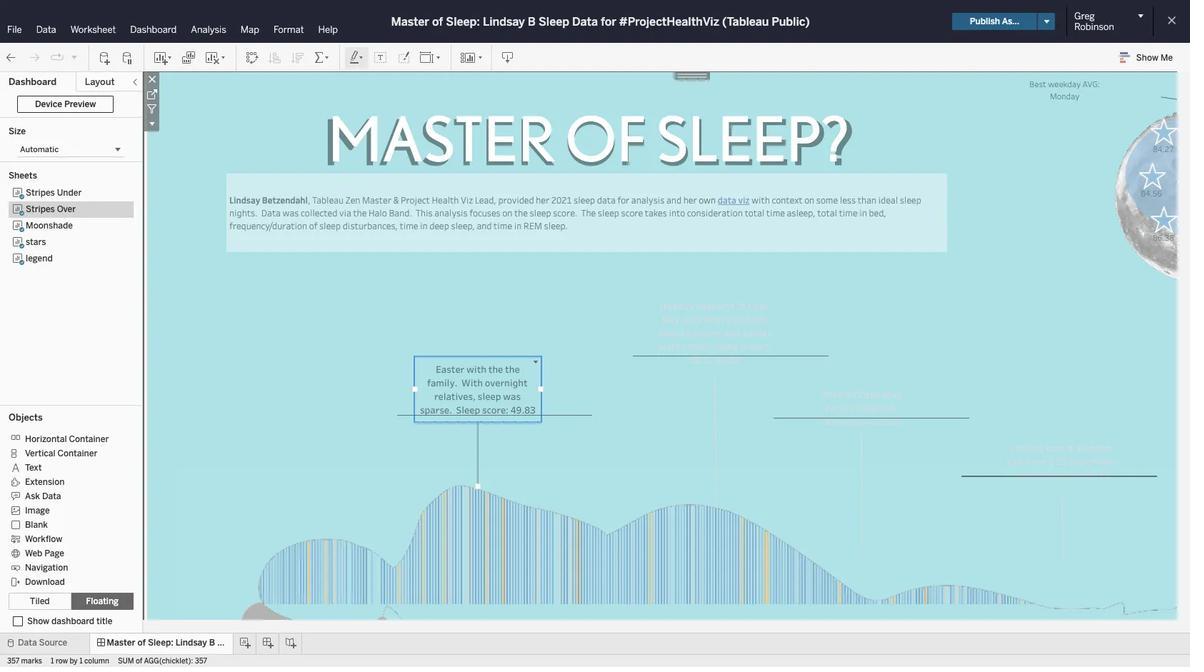Task type: vqa. For each thing, say whether or not it's contained in the screenshot.
Viz of the Day heading
no



Task type: describe. For each thing, give the bounding box(es) containing it.
row
[[56, 657, 68, 666]]

2 357 from the left
[[195, 657, 207, 666]]

some
[[816, 194, 838, 206]]

avg:
[[1083, 79, 1100, 89]]

takes
[[645, 207, 667, 219]]

,
[[308, 194, 310, 206]]

halo
[[369, 207, 387, 219]]

format
[[274, 24, 304, 35]]

redo image
[[27, 50, 41, 65]]

project
[[401, 194, 430, 206]]

by
[[70, 657, 78, 666]]

horizontal
[[25, 434, 67, 444]]

1 row by 1 column
[[51, 657, 109, 666]]

vertical container option
[[9, 446, 123, 460]]

objects
[[9, 412, 43, 423]]

application containing stripes over
[[143, 39, 1190, 667]]

master of sleep: lindsay b sleep data
[[107, 638, 262, 648]]

publish as... button
[[952, 13, 1037, 30]]

sheets
[[9, 171, 37, 181]]

the
[[581, 207, 596, 219]]

with
[[752, 194, 770, 206]]

navigation
[[25, 563, 68, 573]]

into
[[669, 207, 685, 219]]

totals image
[[314, 50, 331, 65]]

stripes over inside application
[[150, 79, 234, 99]]

collected
[[301, 207, 337, 219]]

master for master of sleep: lindsay b sleep data
[[107, 638, 135, 648]]

vertical container
[[25, 449, 97, 459]]

image option
[[9, 503, 123, 517]]

lindsay inside application
[[229, 194, 260, 206]]

legend
[[26, 254, 53, 264]]

deep
[[430, 220, 449, 231]]

focuses
[[470, 207, 501, 219]]

title
[[96, 617, 112, 627]]

frequency/duration
[[229, 220, 307, 231]]

1 total from the left
[[745, 207, 765, 219]]

preview
[[64, 99, 96, 109]]

clear sheet image
[[204, 50, 227, 65]]

extension option
[[9, 474, 123, 489]]

page
[[44, 549, 64, 559]]

less
[[840, 194, 856, 206]]

column
[[84, 657, 109, 666]]

analysis for and
[[631, 194, 665, 206]]

size
[[9, 126, 26, 136]]

togglestate option group
[[9, 593, 134, 610]]

extension
[[25, 477, 65, 487]]

blank option
[[9, 517, 123, 532]]

web
[[25, 549, 42, 559]]

1 1 from the left
[[51, 657, 54, 666]]

vertical
[[25, 449, 55, 459]]

b for master of sleep: lindsay b sleep data
[[209, 638, 215, 648]]

sort ascending image
[[268, 50, 282, 65]]

2 horizontal spatial in
[[860, 207, 867, 219]]

greg robinson
[[1075, 11, 1114, 32]]

ideal
[[878, 194, 898, 206]]

map
[[241, 24, 259, 35]]

0 vertical spatial and
[[667, 194, 682, 206]]

of for master of sleep: lindsay b sleep data
[[138, 638, 146, 648]]

0 horizontal spatial for
[[601, 15, 616, 28]]

over inside list box
[[57, 204, 76, 214]]

2 the from the left
[[514, 207, 528, 219]]

floating
[[86, 597, 119, 607]]

sleep for master of sleep: lindsay b sleep data
[[217, 638, 240, 648]]

publish
[[970, 16, 1000, 26]]

stripes over inside list box
[[26, 204, 76, 214]]

marks
[[21, 657, 42, 666]]

master for master of sleep: lindsay b sleep data for #projecthealthviz (tableau public)
[[391, 15, 429, 28]]

2021
[[551, 194, 572, 206]]

1 horizontal spatial for
[[618, 194, 630, 206]]

of for sum of agg(chicklet): 357
[[136, 657, 142, 666]]

new worksheet image
[[153, 50, 173, 65]]

with context on some less than ideal sleep nights.  data was collected via the halo band.  this analysis focuses on the sleep score.  the sleep score takes into consideration total time asleep, total time in bed, frequency/duration of sleep disturbances, time in deep sleep, and time in rem sleep.
[[229, 194, 923, 231]]

collapse image
[[131, 78, 139, 86]]

stripes under inside application
[[154, 79, 247, 99]]

duplicate image
[[181, 50, 196, 65]]

show me
[[1136, 53, 1173, 63]]

over inside application
[[202, 79, 234, 99]]

tiled
[[30, 597, 50, 607]]

1 the from the left
[[353, 207, 367, 219]]

1 data from the left
[[597, 194, 616, 206]]

show dashboard title
[[27, 617, 112, 627]]

download image
[[501, 50, 515, 65]]

1 horizontal spatial on
[[805, 194, 815, 206]]

#projecthealthviz
[[619, 15, 719, 28]]

bed,
[[869, 207, 886, 219]]

web page
[[25, 549, 64, 559]]

best
[[1030, 79, 1047, 89]]

show for show me
[[1136, 53, 1159, 63]]

moonshade
[[26, 221, 73, 231]]

2 her from the left
[[683, 194, 697, 206]]

rem
[[524, 220, 542, 231]]

go to sheet image
[[144, 86, 159, 101]]

container for horizontal container
[[69, 434, 109, 444]]

web page option
[[9, 546, 123, 560]]

via
[[339, 207, 351, 219]]

agg(chicklet):
[[144, 657, 193, 666]]

data inside the with context on some less than ideal sleep nights.  data was collected via the halo band.  this analysis focuses on the sleep score.  the sleep score takes into consideration total time asleep, total time in bed, frequency/duration of sleep disturbances, time in deep sleep, and time in rem sleep.
[[261, 207, 281, 219]]

more options image
[[144, 116, 159, 131]]

357 marks
[[7, 657, 42, 666]]

disturbances,
[[343, 220, 398, 231]]

band.
[[389, 207, 412, 219]]

asleep,
[[787, 207, 816, 219]]

1 horizontal spatial replay animation image
[[70, 53, 79, 61]]

health
[[432, 194, 459, 206]]

help
[[318, 24, 338, 35]]



Task type: locate. For each thing, give the bounding box(es) containing it.
0 horizontal spatial analysis
[[434, 207, 468, 219]]

format workbook image
[[397, 50, 411, 65]]

1 357 from the left
[[7, 657, 19, 666]]

1 horizontal spatial sleep
[[539, 15, 569, 28]]

sleep right ideal
[[900, 194, 922, 206]]

own
[[699, 194, 716, 206]]

robinson
[[1075, 21, 1114, 32]]

of
[[432, 15, 443, 28], [309, 220, 318, 231], [138, 638, 146, 648], [136, 657, 142, 666]]

of for master of sleep: lindsay b sleep data for #projecthealthviz (tableau public)
[[432, 15, 443, 28]]

0 horizontal spatial 1
[[51, 657, 54, 666]]

0 horizontal spatial in
[[420, 220, 428, 231]]

stripes over down duplicate image
[[150, 79, 234, 99]]

container up vertical container option
[[69, 434, 109, 444]]

greg
[[1075, 11, 1095, 21]]

under up moonshade
[[57, 188, 82, 198]]

lindsay up agg(chicklet):
[[176, 638, 207, 648]]

ask data
[[25, 491, 61, 501]]

show
[[1136, 53, 1159, 63], [27, 617, 49, 627]]

sleep
[[539, 15, 569, 28], [217, 638, 240, 648]]

lindsay betzendahl , tableau zen master & project health viz lead, provided her 2021 sleep data for analysis and her own data viz
[[229, 194, 750, 206]]

ask
[[25, 491, 40, 501]]

fit image
[[419, 50, 442, 65]]

sleep,
[[451, 220, 475, 231]]

stars
[[26, 237, 46, 247]]

0 vertical spatial analysis
[[631, 194, 665, 206]]

workflow
[[25, 534, 62, 544]]

0 horizontal spatial lindsay
[[176, 638, 207, 648]]

2 total from the left
[[817, 207, 837, 219]]

viz
[[738, 194, 750, 206]]

1 vertical spatial master
[[362, 194, 391, 206]]

357
[[7, 657, 19, 666], [195, 657, 207, 666]]

0 horizontal spatial show
[[27, 617, 49, 627]]

show for show dashboard title
[[27, 617, 49, 627]]

application
[[143, 39, 1190, 667]]

the down zen
[[353, 207, 367, 219]]

dashboard down redo image
[[9, 76, 57, 87]]

b for master of sleep: lindsay b sleep data for #projecthealthviz (tableau public)
[[528, 15, 536, 28]]

replay animation image right redo image
[[50, 50, 64, 65]]

0 horizontal spatial stripes under
[[26, 188, 82, 198]]

analysis inside the with context on some less than ideal sleep nights.  data was collected via the halo band.  this analysis focuses on the sleep score.  the sleep score takes into consideration total time asleep, total time in bed, frequency/duration of sleep disturbances, time in deep sleep, and time in rem sleep.
[[434, 207, 468, 219]]

data
[[572, 15, 598, 28], [36, 24, 56, 35], [261, 207, 281, 219], [42, 491, 61, 501], [18, 638, 37, 648], [243, 638, 262, 648]]

1 vertical spatial b
[[209, 638, 215, 648]]

stripes over up moonshade
[[26, 204, 76, 214]]

time down less
[[839, 207, 858, 219]]

1 horizontal spatial her
[[683, 194, 697, 206]]

0 vertical spatial stripes over
[[150, 79, 234, 99]]

of up fit icon
[[432, 15, 443, 28]]

her left own
[[683, 194, 697, 206]]

score.
[[553, 207, 578, 219]]

1 horizontal spatial and
[[667, 194, 682, 206]]

analysis for focuses
[[434, 207, 468, 219]]

2 data from the left
[[718, 194, 736, 206]]

0 vertical spatial show
[[1136, 53, 1159, 63]]

stripes under up moonshade
[[26, 188, 82, 198]]

357 down the master of sleep: lindsay b sleep data
[[195, 657, 207, 666]]

container for vertical container
[[57, 449, 97, 459]]

1 horizontal spatial stripes under
[[154, 79, 247, 99]]

1 right by
[[79, 657, 83, 666]]

analysis
[[191, 24, 226, 35]]

time
[[767, 207, 785, 219], [839, 207, 858, 219], [400, 220, 418, 231], [494, 220, 512, 231]]

tableau
[[312, 194, 344, 206]]

lead,
[[475, 194, 496, 206]]

swap rows and columns image
[[245, 50, 259, 65]]

in
[[860, 207, 867, 219], [420, 220, 428, 231], [514, 220, 522, 231]]

1 vertical spatial stripes under
[[26, 188, 82, 198]]

master up format workbook icon
[[391, 15, 429, 28]]

objects list box
[[9, 427, 134, 589]]

1 horizontal spatial dashboard
[[130, 24, 177, 35]]

replay animation image
[[50, 50, 64, 65], [70, 53, 79, 61]]

and up 'into'
[[667, 194, 682, 206]]

stripes under
[[154, 79, 247, 99], [26, 188, 82, 198]]

sleep up the rem
[[530, 207, 551, 219]]

1 horizontal spatial 1
[[79, 657, 83, 666]]

sleep: up show/hide cards image
[[446, 15, 480, 28]]

on
[[805, 194, 815, 206], [502, 207, 513, 219]]

total down with
[[745, 207, 765, 219]]

list box containing stripes under
[[9, 185, 134, 401]]

0 vertical spatial dashboard
[[130, 24, 177, 35]]

1 vertical spatial over
[[57, 204, 76, 214]]

1 vertical spatial sleep
[[217, 638, 240, 648]]

1 her from the left
[[536, 194, 550, 206]]

1 horizontal spatial lindsay
[[229, 194, 260, 206]]

layout
[[85, 76, 115, 87]]

blank
[[25, 520, 48, 530]]

0 horizontal spatial data
[[597, 194, 616, 206]]

0 horizontal spatial stripes over
[[26, 204, 76, 214]]

best weekday avg: monday
[[1030, 79, 1100, 101]]

0 vertical spatial under
[[205, 79, 247, 99]]

public)
[[772, 15, 810, 28]]

1 vertical spatial container
[[57, 449, 97, 459]]

time down context
[[767, 207, 785, 219]]

provided
[[498, 194, 534, 206]]

1 horizontal spatial total
[[817, 207, 837, 219]]

1 vertical spatial on
[[502, 207, 513, 219]]

horizontal container
[[25, 434, 109, 444]]

sum of agg(chicklet): 357
[[118, 657, 207, 666]]

0 vertical spatial sleep
[[539, 15, 569, 28]]

0 horizontal spatial under
[[57, 188, 82, 198]]

master inside application
[[362, 194, 391, 206]]

sleep: up sum of agg(chicklet): 357
[[148, 638, 173, 648]]

remove from dashboard image
[[144, 71, 159, 86]]

1 horizontal spatial 357
[[195, 657, 207, 666]]

2 vertical spatial master
[[107, 638, 135, 648]]

ask data option
[[9, 489, 123, 503]]

image
[[25, 506, 50, 516]]

pause auto updates image
[[121, 50, 135, 65]]

0 horizontal spatial total
[[745, 207, 765, 219]]

worksheet
[[71, 24, 116, 35]]

0 horizontal spatial on
[[502, 207, 513, 219]]

monday
[[1050, 91, 1080, 101]]

analysis up takes
[[631, 194, 665, 206]]

of up sum of agg(chicklet): 357
[[138, 638, 146, 648]]

data source
[[18, 638, 67, 648]]

sleep down collected
[[319, 220, 341, 231]]

0 horizontal spatial the
[[353, 207, 367, 219]]

sleep:
[[446, 15, 480, 28], [148, 638, 173, 648]]

&
[[393, 194, 399, 206]]

device
[[35, 99, 62, 109]]

(tableau
[[722, 15, 769, 28]]

on up asleep,
[[805, 194, 815, 206]]

download
[[25, 577, 65, 587]]

replay animation image left new data source icon
[[70, 53, 79, 61]]

container down horizontal container
[[57, 449, 97, 459]]

weekday
[[1048, 79, 1081, 89]]

show/hide cards image
[[460, 50, 483, 65]]

in left the rem
[[514, 220, 522, 231]]

score
[[621, 207, 643, 219]]

for up score
[[618, 194, 630, 206]]

source
[[39, 638, 67, 648]]

stripes
[[150, 79, 199, 99], [154, 79, 202, 99], [26, 188, 55, 198], [26, 204, 55, 214]]

0 vertical spatial stripes under
[[154, 79, 247, 99]]

1 horizontal spatial sleep:
[[446, 15, 480, 28]]

1 horizontal spatial over
[[202, 79, 234, 99]]

1 left row
[[51, 657, 54, 666]]

undo image
[[4, 50, 19, 65]]

new data source image
[[98, 50, 112, 65]]

dashboard
[[130, 24, 177, 35], [9, 76, 57, 87]]

0 vertical spatial container
[[69, 434, 109, 444]]

show mark labels image
[[374, 50, 388, 65]]

1 horizontal spatial in
[[514, 220, 522, 231]]

0 horizontal spatial b
[[209, 638, 215, 648]]

sleep.
[[544, 220, 568, 231]]

0 horizontal spatial sleep
[[217, 638, 240, 648]]

of down collected
[[309, 220, 318, 231]]

under down clear sheet icon
[[205, 79, 247, 99]]

text
[[25, 463, 42, 473]]

0 vertical spatial for
[[601, 15, 616, 28]]

and down focuses at the left of page
[[477, 220, 492, 231]]

0 vertical spatial over
[[202, 79, 234, 99]]

show down tiled
[[27, 617, 49, 627]]

highlight image
[[349, 50, 365, 65]]

data
[[597, 194, 616, 206], [718, 194, 736, 206]]

1 horizontal spatial the
[[514, 207, 528, 219]]

for
[[601, 15, 616, 28], [618, 194, 630, 206]]

0 vertical spatial b
[[528, 15, 536, 28]]

betzendahl
[[262, 194, 308, 206]]

2 vertical spatial lindsay
[[176, 638, 207, 648]]

as...
[[1002, 16, 1020, 26]]

1 vertical spatial dashboard
[[9, 76, 57, 87]]

image image
[[285, 81, 892, 216], [1084, 102, 1190, 289], [402, 186, 1190, 667], [175, 466, 1190, 667]]

1 vertical spatial show
[[27, 617, 49, 627]]

sleep: for master of sleep: lindsay b sleep data for #projecthealthviz (tableau public)
[[446, 15, 480, 28]]

master up sum
[[107, 638, 135, 648]]

time down focuses at the left of page
[[494, 220, 512, 231]]

sum
[[118, 657, 134, 666]]

0 vertical spatial lindsay
[[483, 15, 525, 28]]

1 vertical spatial under
[[57, 188, 82, 198]]

lindsay for master of sleep: lindsay b sleep data
[[176, 638, 207, 648]]

for left #projecthealthviz
[[601, 15, 616, 28]]

dashboard
[[51, 617, 94, 627]]

of inside the with context on some less than ideal sleep nights.  data was collected via the halo band.  this analysis focuses on the sleep score.  the sleep score takes into consideration total time asleep, total time in bed, frequency/duration of sleep disturbances, time in deep sleep, and time in rem sleep.
[[309, 220, 318, 231]]

file
[[7, 24, 22, 35]]

1
[[51, 657, 54, 666], [79, 657, 83, 666]]

lindsay
[[483, 15, 525, 28], [229, 194, 260, 206], [176, 638, 207, 648]]

analysis down health
[[434, 207, 468, 219]]

master of sleep: lindsay b sleep data for #projecthealthviz (tableau public)
[[391, 15, 810, 28]]

dashboard up new worksheet image
[[130, 24, 177, 35]]

the down provided
[[514, 207, 528, 219]]

master
[[391, 15, 429, 28], [362, 194, 391, 206], [107, 638, 135, 648]]

1 vertical spatial lindsay
[[229, 194, 260, 206]]

show me button
[[1114, 46, 1186, 69]]

b
[[528, 15, 536, 28], [209, 638, 215, 648]]

sleep up the
[[574, 194, 595, 206]]

zen
[[346, 194, 360, 206]]

device preview
[[35, 99, 96, 109]]

0 horizontal spatial over
[[57, 204, 76, 214]]

and
[[667, 194, 682, 206], [477, 220, 492, 231]]

1 horizontal spatial b
[[528, 15, 536, 28]]

text option
[[9, 460, 123, 474]]

viz
[[461, 194, 473, 206]]

use as filter image
[[144, 101, 159, 116]]

0 vertical spatial sleep:
[[446, 15, 480, 28]]

was
[[283, 207, 299, 219]]

1 horizontal spatial analysis
[[631, 194, 665, 206]]

1 horizontal spatial under
[[205, 79, 247, 99]]

1 vertical spatial analysis
[[434, 207, 468, 219]]

publish as...
[[970, 16, 1020, 26]]

master up the halo
[[362, 194, 391, 206]]

this
[[416, 207, 433, 219]]

sleep for master of sleep: lindsay b sleep data for #projecthealthviz (tableau public)
[[539, 15, 569, 28]]

show inside button
[[1136, 53, 1159, 63]]

lindsay up nights.
[[229, 194, 260, 206]]

over down clear sheet icon
[[202, 79, 234, 99]]

data left 'viz'
[[718, 194, 736, 206]]

under inside application
[[205, 79, 247, 99]]

1 horizontal spatial data
[[718, 194, 736, 206]]

1 vertical spatial and
[[477, 220, 492, 231]]

0 horizontal spatial dashboard
[[9, 76, 57, 87]]

horizontal container option
[[9, 432, 123, 446]]

nights.
[[229, 207, 258, 219]]

navigation option
[[9, 560, 123, 574]]

sleep: for master of sleep: lindsay b sleep data
[[148, 638, 173, 648]]

1 vertical spatial sleep:
[[148, 638, 173, 648]]

0 horizontal spatial her
[[536, 194, 550, 206]]

workflow option
[[9, 532, 123, 546]]

over up moonshade
[[57, 204, 76, 214]]

0 horizontal spatial and
[[477, 220, 492, 231]]

1 vertical spatial stripes over
[[26, 204, 76, 214]]

0 horizontal spatial sleep:
[[148, 638, 173, 648]]

0 horizontal spatial replay animation image
[[50, 50, 64, 65]]

0 horizontal spatial 357
[[7, 657, 19, 666]]

stripes under down duplicate image
[[154, 79, 247, 99]]

2 horizontal spatial lindsay
[[483, 15, 525, 28]]

total down some
[[817, 207, 837, 219]]

show left me
[[1136, 53, 1159, 63]]

1 horizontal spatial show
[[1136, 53, 1159, 63]]

context
[[772, 194, 803, 206]]

stripes over
[[150, 79, 234, 99], [26, 204, 76, 214]]

and inside the with context on some less than ideal sleep nights.  data was collected via the halo band.  this analysis focuses on the sleep score.  the sleep score takes into consideration total time asleep, total time in bed, frequency/duration of sleep disturbances, time in deep sleep, and time in rem sleep.
[[477, 220, 492, 231]]

her left 2021
[[536, 194, 550, 206]]

0 vertical spatial on
[[805, 194, 815, 206]]

2 1 from the left
[[79, 657, 83, 666]]

in down than
[[860, 207, 867, 219]]

sort descending image
[[291, 50, 305, 65]]

me
[[1161, 53, 1173, 63]]

in down this
[[420, 220, 428, 231]]

time down band.
[[400, 220, 418, 231]]

download option
[[9, 574, 123, 589]]

357 left the marks
[[7, 657, 19, 666]]

her
[[536, 194, 550, 206], [683, 194, 697, 206]]

data right 2021
[[597, 194, 616, 206]]

lindsay for master of sleep: lindsay b sleep data for #projecthealthviz (tableau public)
[[483, 15, 525, 28]]

lindsay up download icon
[[483, 15, 525, 28]]

marks. press enter to open the view data window.. use arrow keys to navigate data visualization elements. image
[[1019, 39, 1190, 312], [1114, 98, 1190, 253], [180, 106, 1190, 612], [184, 106, 1190, 604]]

of right sum
[[136, 657, 142, 666]]

under
[[205, 79, 247, 99], [57, 188, 82, 198]]

list box
[[9, 185, 134, 401]]

on down provided
[[502, 207, 513, 219]]

0 vertical spatial master
[[391, 15, 429, 28]]

sleep right the
[[598, 207, 619, 219]]

consideration
[[687, 207, 743, 219]]

data inside option
[[42, 491, 61, 501]]

1 horizontal spatial stripes over
[[150, 79, 234, 99]]

1 vertical spatial for
[[618, 194, 630, 206]]



